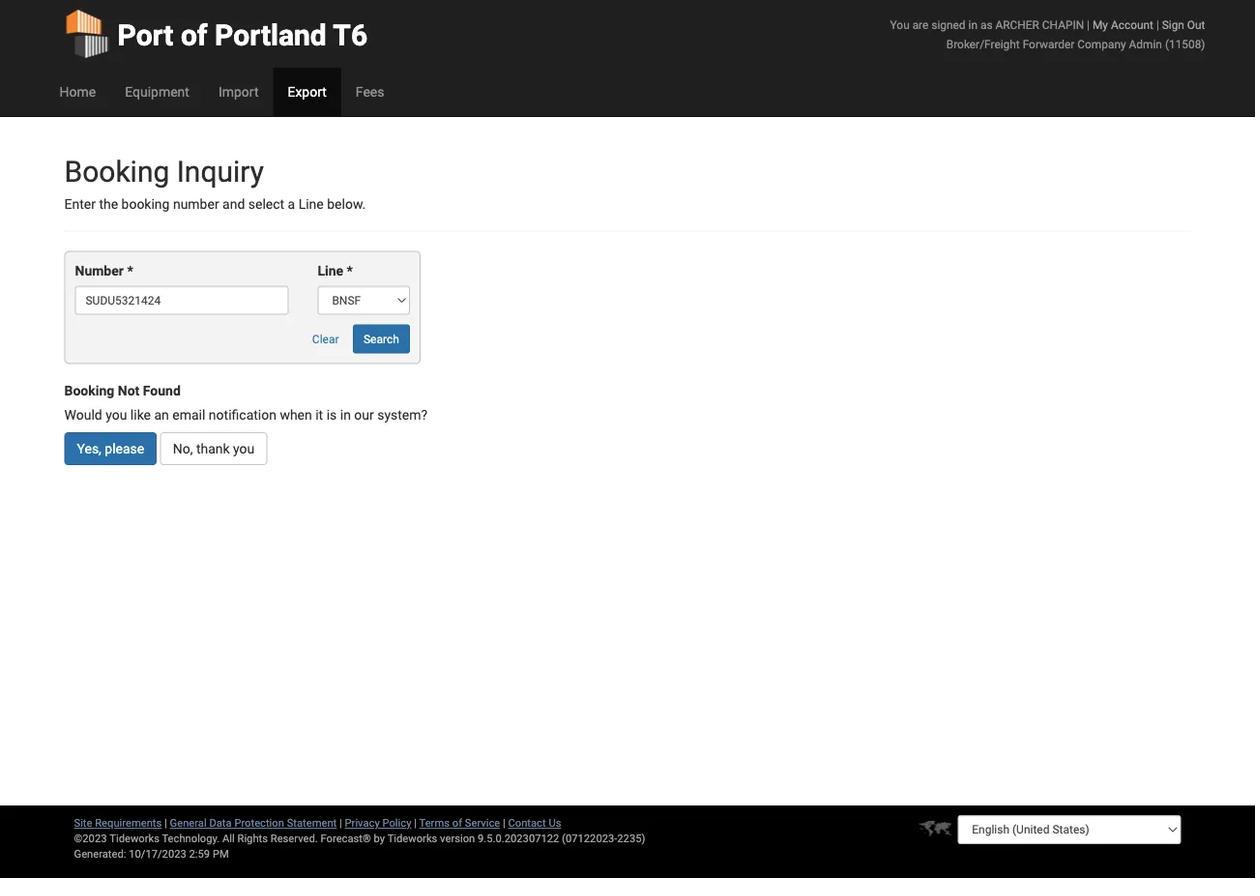 Task type: vqa. For each thing, say whether or not it's contained in the screenshot.
DON'T
no



Task type: locate. For each thing, give the bounding box(es) containing it.
port of portland t6
[[118, 18, 368, 52]]

1 * from the left
[[127, 263, 133, 279]]

* down 'below.' in the left top of the page
[[347, 263, 353, 279]]

found
[[143, 383, 181, 398]]

you
[[106, 407, 127, 423], [233, 441, 255, 457]]

contact us link
[[508, 817, 562, 830]]

generated:
[[74, 848, 126, 861]]

1 horizontal spatial *
[[347, 263, 353, 279]]

policy
[[383, 817, 412, 830]]

2 booking from the top
[[64, 383, 114, 398]]

booking inside booking not found would you like an email notification when it is in our system?
[[64, 383, 114, 398]]

|
[[1088, 18, 1090, 31], [1157, 18, 1160, 31], [165, 817, 167, 830], [340, 817, 342, 830], [414, 817, 417, 830], [503, 817, 506, 830]]

0 horizontal spatial *
[[127, 263, 133, 279]]

rights
[[237, 833, 268, 845]]

number
[[75, 263, 124, 279]]

technology.
[[162, 833, 220, 845]]

below.
[[327, 196, 366, 212]]

1 vertical spatial booking
[[64, 383, 114, 398]]

equipment button
[[110, 68, 204, 116]]

| up tideworks
[[414, 817, 417, 830]]

booking up the would
[[64, 383, 114, 398]]

10/17/2023
[[129, 848, 187, 861]]

0 horizontal spatial of
[[181, 18, 208, 52]]

booking inquiry enter the booking number and select a line below.
[[64, 154, 366, 212]]

site requirements | general data protection statement | privacy policy | terms of service | contact us ©2023 tideworks technology. all rights reserved. forecast® by tideworks version 9.5.0.202307122 (07122023-2235) generated: 10/17/2023 2:59 pm
[[74, 817, 646, 861]]

of
[[181, 18, 208, 52], [453, 817, 462, 830]]

0 vertical spatial of
[[181, 18, 208, 52]]

booking not found would you like an email notification when it is in our system?
[[64, 383, 428, 423]]

Number * text field
[[75, 286, 289, 315]]

(11508)
[[1166, 37, 1206, 51]]

0 vertical spatial in
[[969, 18, 978, 31]]

of right port
[[181, 18, 208, 52]]

select
[[248, 196, 285, 212]]

port of portland t6 link
[[64, 0, 368, 68]]

line up 'clear' button
[[318, 263, 344, 279]]

9.5.0.202307122
[[478, 833, 560, 845]]

line inside 'booking inquiry enter the booking number and select a line below.'
[[299, 196, 324, 212]]

enter
[[64, 196, 96, 212]]

out
[[1188, 18, 1206, 31]]

0 vertical spatial line
[[299, 196, 324, 212]]

you right thank
[[233, 441, 255, 457]]

search button
[[353, 324, 410, 354]]

forecast®
[[321, 833, 371, 845]]

in inside you are signed in as archer chapin | my account | sign out broker/freight forwarder company admin (11508)
[[969, 18, 978, 31]]

terms
[[419, 817, 450, 830]]

booking inside 'booking inquiry enter the booking number and select a line below.'
[[64, 154, 170, 189]]

in right is
[[340, 407, 351, 423]]

version
[[440, 833, 475, 845]]

import
[[219, 84, 259, 100]]

as
[[981, 18, 993, 31]]

of inside site requirements | general data protection statement | privacy policy | terms of service | contact us ©2023 tideworks technology. all rights reserved. forecast® by tideworks version 9.5.0.202307122 (07122023-2235) generated: 10/17/2023 2:59 pm
[[453, 817, 462, 830]]

1 vertical spatial you
[[233, 441, 255, 457]]

1 vertical spatial line
[[318, 263, 344, 279]]

* for number *
[[127, 263, 133, 279]]

in
[[969, 18, 978, 31], [340, 407, 351, 423]]

1 horizontal spatial of
[[453, 817, 462, 830]]

you left like on the left top of page
[[106, 407, 127, 423]]

| left my at the right top of page
[[1088, 18, 1090, 31]]

2 * from the left
[[347, 263, 353, 279]]

like
[[130, 407, 151, 423]]

1 horizontal spatial in
[[969, 18, 978, 31]]

no,
[[173, 441, 193, 457]]

import button
[[204, 68, 273, 116]]

0 vertical spatial booking
[[64, 154, 170, 189]]

port
[[118, 18, 174, 52]]

| up forecast®
[[340, 817, 342, 830]]

in inside booking not found would you like an email notification when it is in our system?
[[340, 407, 351, 423]]

of up 'version'
[[453, 817, 462, 830]]

would
[[64, 407, 102, 423]]

you
[[891, 18, 910, 31]]

1 horizontal spatial you
[[233, 441, 255, 457]]

protection
[[234, 817, 284, 830]]

1 vertical spatial of
[[453, 817, 462, 830]]

tideworks
[[388, 833, 438, 845]]

t6
[[333, 18, 368, 52]]

0 horizontal spatial in
[[340, 407, 351, 423]]

2:59
[[189, 848, 210, 861]]

chapin
[[1043, 18, 1085, 31]]

line
[[299, 196, 324, 212], [318, 263, 344, 279]]

terms of service link
[[419, 817, 500, 830]]

by
[[374, 833, 385, 845]]

(07122023-
[[562, 833, 618, 845]]

yes, please
[[77, 441, 144, 457]]

0 vertical spatial you
[[106, 407, 127, 423]]

export button
[[273, 68, 341, 116]]

system?
[[378, 407, 428, 423]]

0 horizontal spatial you
[[106, 407, 127, 423]]

1 vertical spatial in
[[340, 407, 351, 423]]

site
[[74, 817, 92, 830]]

1 booking from the top
[[64, 154, 170, 189]]

* right number
[[127, 263, 133, 279]]

when
[[280, 407, 312, 423]]

* for line *
[[347, 263, 353, 279]]

*
[[127, 263, 133, 279], [347, 263, 353, 279]]

search
[[364, 332, 399, 346]]

thank
[[196, 441, 230, 457]]

line right a
[[299, 196, 324, 212]]

clear
[[312, 332, 339, 346]]

booking up the
[[64, 154, 170, 189]]

and
[[223, 196, 245, 212]]

reserved.
[[271, 833, 318, 845]]

home button
[[45, 68, 110, 116]]

requirements
[[95, 817, 162, 830]]

yes,
[[77, 441, 101, 457]]

in left as
[[969, 18, 978, 31]]



Task type: describe. For each thing, give the bounding box(es) containing it.
data
[[209, 817, 232, 830]]

booking for inquiry
[[64, 154, 170, 189]]

number
[[173, 196, 219, 212]]

portland
[[215, 18, 327, 52]]

line *
[[318, 263, 353, 279]]

site requirements link
[[74, 817, 162, 830]]

account
[[1112, 18, 1154, 31]]

an
[[154, 407, 169, 423]]

all
[[222, 833, 235, 845]]

my
[[1093, 18, 1109, 31]]

fees
[[356, 84, 385, 100]]

you are signed in as archer chapin | my account | sign out broker/freight forwarder company admin (11508)
[[891, 18, 1206, 51]]

no, thank you
[[173, 441, 255, 457]]

number *
[[75, 263, 133, 279]]

are
[[913, 18, 929, 31]]

broker/freight
[[947, 37, 1020, 51]]

it
[[316, 407, 323, 423]]

admin
[[1130, 37, 1163, 51]]

sign out link
[[1163, 18, 1206, 31]]

our
[[354, 407, 374, 423]]

2235)
[[618, 833, 646, 845]]

privacy
[[345, 817, 380, 830]]

booking for not
[[64, 383, 114, 398]]

statement
[[287, 817, 337, 830]]

export
[[288, 84, 327, 100]]

no, thank you button
[[160, 433, 267, 466]]

booking
[[121, 196, 170, 212]]

equipment
[[125, 84, 190, 100]]

company
[[1078, 37, 1127, 51]]

not
[[118, 383, 140, 398]]

signed
[[932, 18, 966, 31]]

archer
[[996, 18, 1040, 31]]

yes, please button
[[64, 433, 157, 466]]

please
[[105, 441, 144, 457]]

you inside button
[[233, 441, 255, 457]]

privacy policy link
[[345, 817, 412, 830]]

©2023 tideworks
[[74, 833, 160, 845]]

service
[[465, 817, 500, 830]]

pm
[[213, 848, 229, 861]]

| left sign in the right top of the page
[[1157, 18, 1160, 31]]

sign
[[1163, 18, 1185, 31]]

forwarder
[[1023, 37, 1075, 51]]

| left general
[[165, 817, 167, 830]]

notification
[[209, 407, 277, 423]]

my account link
[[1093, 18, 1154, 31]]

the
[[99, 196, 118, 212]]

general data protection statement link
[[170, 817, 337, 830]]

| up '9.5.0.202307122'
[[503, 817, 506, 830]]

you inside booking not found would you like an email notification when it is in our system?
[[106, 407, 127, 423]]

home
[[59, 84, 96, 100]]

is
[[327, 407, 337, 423]]

email
[[172, 407, 205, 423]]

fees button
[[341, 68, 399, 116]]

general
[[170, 817, 207, 830]]

clear button
[[302, 324, 350, 354]]

contact
[[508, 817, 546, 830]]

a
[[288, 196, 295, 212]]

inquiry
[[177, 154, 264, 189]]



